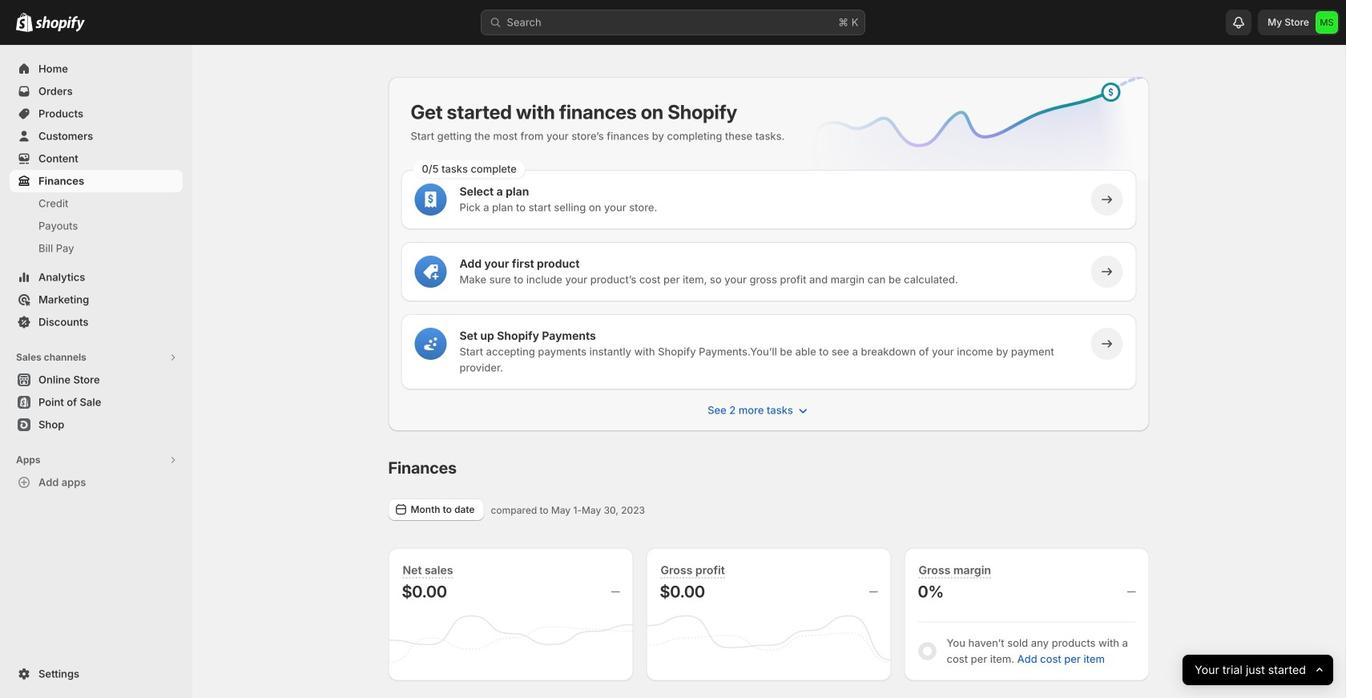 Task type: locate. For each thing, give the bounding box(es) containing it.
shopify image
[[16, 13, 33, 32]]

my store image
[[1317, 11, 1339, 34]]

shopify image
[[35, 16, 85, 32]]



Task type: vqa. For each thing, say whether or not it's contained in the screenshot.
text box
no



Task type: describe. For each thing, give the bounding box(es) containing it.
add your first product image
[[423, 264, 439, 280]]

set up shopify payments image
[[423, 336, 439, 352]]

line chart image
[[786, 74, 1153, 205]]

select a plan image
[[423, 192, 439, 208]]



